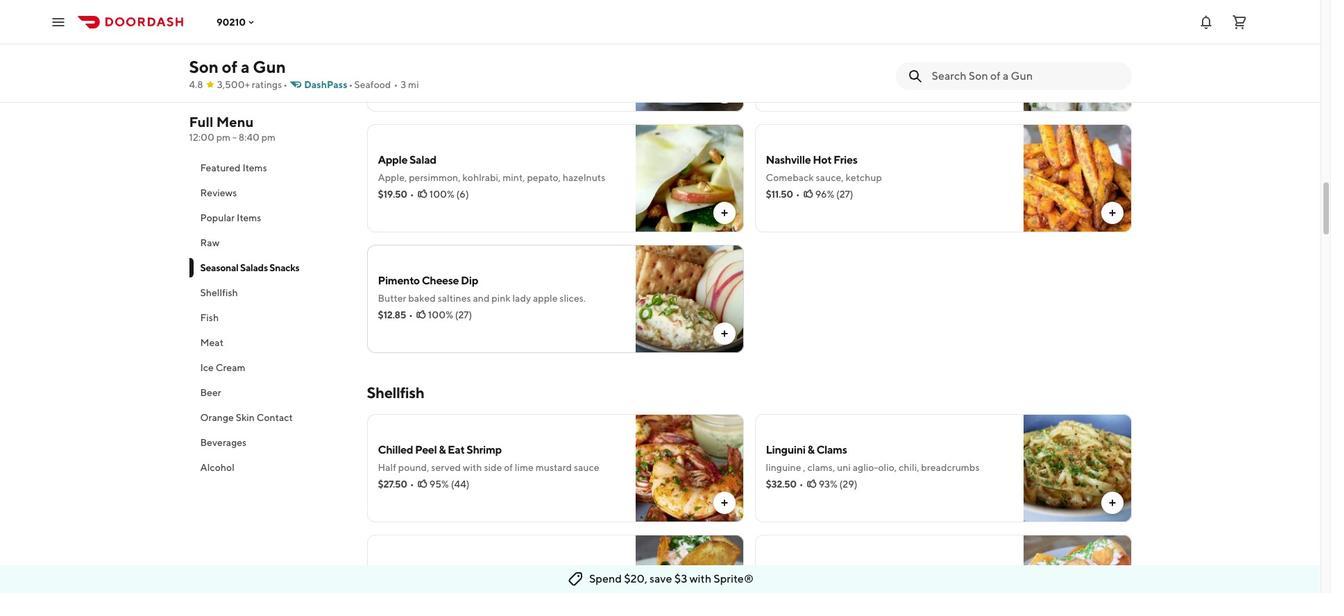 Task type: vqa. For each thing, say whether or not it's contained in the screenshot.
2nd Previous button of carousel image
no



Task type: describe. For each thing, give the bounding box(es) containing it.
lobster for lobster roll small
[[378, 564, 416, 578]]

chilled peel & eat shrimp image
[[636, 415, 744, 523]]

lobster roll large
[[766, 564, 855, 578]]

slices.
[[560, 293, 586, 304]]

mustard
[[536, 462, 572, 474]]

add item to cart image for chilled peel & eat shrimp
[[719, 498, 730, 509]]

ratings
[[252, 79, 282, 90]]

meat
[[200, 337, 224, 349]]

linguini & clams linguine , clams, uni aglio-olio, chili, breadcrumbs
[[766, 444, 980, 474]]

skin
[[236, 412, 255, 424]]

pimento
[[378, 274, 420, 287]]

add item to cart image for pimento cheese dip
[[719, 328, 730, 340]]

$27.50 •
[[378, 479, 414, 490]]

(27) for dip
[[455, 310, 472, 321]]

served
[[431, 462, 461, 474]]

96%
[[816, 189, 835, 200]]

• for $11.50 •
[[796, 189, 800, 200]]

raw button
[[189, 231, 350, 256]]

dip for onion
[[857, 33, 875, 46]]

seasonal
[[200, 262, 239, 274]]

1 horizontal spatial with
[[690, 573, 712, 586]]

son of a gun
[[189, 57, 286, 76]]

1 horizontal spatial shellfish
[[367, 384, 424, 402]]

lime
[[515, 462, 534, 474]]

french
[[430, 38, 465, 51]]

$19.50 •
[[378, 189, 414, 200]]

baked
[[408, 293, 436, 304]]

seafood • 3 mi
[[354, 79, 419, 90]]

• for $32.50 •
[[800, 479, 804, 490]]

spend
[[589, 573, 622, 586]]

roll for small
[[418, 564, 437, 578]]

100% for salad
[[430, 189, 455, 200]]

with inside the chilled peel & eat shrimp half pound, served with side of lime mustard sauce
[[463, 462, 482, 474]]

$12.85 •
[[378, 310, 413, 321]]

100% for cheese
[[428, 310, 453, 321]]

sauce,
[[816, 172, 844, 183]]

side
[[484, 462, 502, 474]]

(6)
[[457, 189, 469, 200]]

& inside 'linguini & clams linguine , clams, uni aglio-olio, chili, breadcrumbs'
[[808, 444, 815, 457]]

nashville
[[766, 153, 811, 167]]

1 pm from the left
[[216, 132, 231, 143]]

& inside the chilled peel & eat shrimp half pound, served with side of lime mustard sauce
[[439, 444, 446, 457]]

(29)
[[840, 479, 858, 490]]

featured
[[200, 162, 241, 174]]

93% (29)
[[819, 479, 858, 490]]

add item to cart image for nashville hot fries
[[1107, 208, 1118, 219]]

seasonal salads snacks
[[200, 262, 300, 274]]

$27.50
[[378, 479, 407, 490]]

full menu 12:00 pm - 8:40 pm
[[189, 114, 276, 143]]

fries for hot
[[834, 153, 858, 167]]

linguine
[[766, 462, 802, 474]]

carmelized onion dip
[[766, 33, 875, 46]]

carmelized onion dip image
[[1024, 3, 1132, 112]]

mi
[[408, 79, 419, 90]]

add item to cart image for linguini & clams
[[1107, 498, 1118, 509]]

lady
[[513, 293, 531, 304]]

chilled
[[378, 444, 413, 457]]

featured items button
[[189, 156, 350, 181]]

nashville hot fries comeback sauce, ketchup
[[766, 153, 882, 183]]

3
[[401, 79, 406, 90]]

$9.50 •
[[378, 74, 411, 85]]

lobster roll small
[[378, 564, 466, 578]]

• for seafood • 3 mi
[[394, 79, 398, 90]]

96% (27)
[[816, 189, 854, 200]]

3,500+
[[217, 79, 250, 90]]

Item Search search field
[[932, 69, 1121, 84]]

shellfish button
[[189, 281, 350, 306]]

95%
[[430, 479, 449, 490]]

salad
[[410, 153, 437, 167]]

son
[[189, 57, 219, 76]]

persimmon,
[[409, 172, 461, 183]]

pink
[[492, 293, 511, 304]]

dashpass •
[[304, 79, 353, 90]]

-
[[233, 132, 237, 143]]

lobster roll large image
[[1024, 535, 1132, 594]]

dip for cheese
[[461, 274, 478, 287]]

orange
[[200, 412, 234, 424]]

93%
[[819, 479, 838, 490]]

• for $9.50 •
[[407, 74, 411, 85]]

alcohol button
[[189, 455, 350, 480]]

aglio-
[[853, 462, 879, 474]]

12:00
[[189, 132, 214, 143]]

hazelnuts
[[563, 172, 606, 183]]

$11.50 •
[[766, 189, 800, 200]]

lobster roll small image
[[636, 535, 744, 594]]

half
[[378, 462, 396, 474]]

olio,
[[879, 462, 897, 474]]

$20,
[[624, 573, 648, 586]]

fish
[[200, 312, 219, 324]]

carmelized
[[766, 33, 822, 46]]

onion
[[824, 33, 855, 46]]

(27) for fries
[[837, 189, 854, 200]]

contact
[[257, 412, 293, 424]]

salads
[[240, 262, 268, 274]]

uni
[[837, 462, 851, 474]]

meat button
[[189, 331, 350, 355]]

orange skin contact
[[200, 412, 293, 424]]

add item to cart image for apple salad
[[719, 208, 730, 219]]

pimento cheese dip butter baked saltines and pink lady apple slices.
[[378, 274, 586, 304]]

beverages
[[200, 437, 247, 449]]

$12.85
[[378, 310, 406, 321]]



Task type: locate. For each thing, give the bounding box(es) containing it.
0 vertical spatial (27)
[[837, 189, 854, 200]]

0 horizontal spatial lobster
[[378, 564, 416, 578]]

0 vertical spatial 100%
[[430, 189, 455, 200]]

1 horizontal spatial pm
[[262, 132, 276, 143]]

kennebec french fries image
[[636, 3, 744, 112]]

linguini & clams image
[[1024, 415, 1132, 523]]

0 horizontal spatial dip
[[461, 274, 478, 287]]

apple,
[[378, 172, 407, 183]]

dashpass
[[304, 79, 348, 90]]

pimento cheese dip image
[[636, 245, 744, 353]]

peel
[[415, 444, 437, 457]]

gun
[[253, 57, 286, 76]]

100% down persimmon,
[[430, 189, 455, 200]]

& left eat
[[439, 444, 446, 457]]

2 lobster from the left
[[766, 564, 804, 578]]

mint,
[[503, 172, 525, 183]]

$32.50 •
[[766, 479, 804, 490]]

breadcrumbs
[[922, 462, 980, 474]]

pm left -
[[216, 132, 231, 143]]

100% (6)
[[430, 189, 469, 200]]

(27) right 96%
[[837, 189, 854, 200]]

kennebec
[[378, 38, 428, 51]]

• right ratings
[[283, 79, 288, 90]]

ice cream
[[200, 362, 245, 374]]

1 horizontal spatial of
[[504, 462, 513, 474]]

• for $27.50 •
[[410, 479, 414, 490]]

0 vertical spatial of
[[222, 57, 238, 76]]

full
[[189, 114, 214, 130]]

roll for large
[[806, 564, 825, 578]]

1 roll from the left
[[418, 564, 437, 578]]

100%
[[430, 189, 455, 200], [428, 310, 453, 321]]

featured items
[[200, 162, 267, 174]]

with left side
[[463, 462, 482, 474]]

reviews
[[200, 187, 237, 199]]

beverages button
[[189, 430, 350, 455]]

• left seafood
[[349, 79, 353, 90]]

popular
[[200, 212, 235, 224]]

1 vertical spatial (27)
[[455, 310, 472, 321]]

0 horizontal spatial &
[[439, 444, 446, 457]]

8:40
[[239, 132, 260, 143]]

menu
[[216, 114, 254, 130]]

shellfish inside button
[[200, 287, 238, 299]]

95% (44)
[[430, 479, 470, 490]]

apple
[[533, 293, 558, 304]]

• for dashpass •
[[349, 79, 353, 90]]

• for $12.85 •
[[409, 310, 413, 321]]

hot
[[813, 153, 832, 167]]

items up reviews button
[[243, 162, 267, 174]]

sauce
[[574, 462, 600, 474]]

1 vertical spatial fries
[[834, 153, 858, 167]]

popular items
[[200, 212, 261, 224]]

with right $3
[[690, 573, 712, 586]]

items for featured items
[[243, 162, 267, 174]]

0 vertical spatial fries
[[467, 38, 491, 51]]

ice cream button
[[189, 355, 350, 380]]

• down the ,
[[800, 479, 804, 490]]

1 lobster from the left
[[378, 564, 416, 578]]

chili,
[[899, 462, 920, 474]]

lobster
[[378, 564, 416, 578], [766, 564, 804, 578]]

0 vertical spatial dip
[[857, 33, 875, 46]]

lobster for lobster roll large
[[766, 564, 804, 578]]

cheese
[[422, 274, 459, 287]]

1 vertical spatial with
[[690, 573, 712, 586]]

small
[[439, 564, 466, 578]]

fries right "hot"
[[834, 153, 858, 167]]

0 horizontal spatial of
[[222, 57, 238, 76]]

100% (27)
[[428, 310, 472, 321]]

0 horizontal spatial (27)
[[455, 310, 472, 321]]

1 vertical spatial items
[[237, 212, 261, 224]]

add item to cart image
[[1107, 87, 1118, 98], [1107, 208, 1118, 219], [719, 328, 730, 340], [719, 498, 730, 509]]

pepato,
[[527, 172, 561, 183]]

roll left small
[[418, 564, 437, 578]]

• left 3
[[394, 79, 398, 90]]

dip right onion
[[857, 33, 875, 46]]

lobster left small
[[378, 564, 416, 578]]

popular items button
[[189, 206, 350, 231]]

roll
[[418, 564, 437, 578], [806, 564, 825, 578]]

0 vertical spatial items
[[243, 162, 267, 174]]

shellfish
[[200, 287, 238, 299], [367, 384, 424, 402]]

0 horizontal spatial shellfish
[[200, 287, 238, 299]]

items right popular
[[237, 212, 261, 224]]

1 vertical spatial dip
[[461, 274, 478, 287]]

dip up and
[[461, 274, 478, 287]]

1 horizontal spatial add item to cart image
[[1107, 498, 1118, 509]]

0 vertical spatial shellfish
[[200, 287, 238, 299]]

• for $19.50 •
[[410, 189, 414, 200]]

1 horizontal spatial roll
[[806, 564, 825, 578]]

3,500+ ratings •
[[217, 79, 288, 90]]

0 vertical spatial with
[[463, 462, 482, 474]]

2 pm from the left
[[262, 132, 276, 143]]

sprite®
[[714, 573, 754, 586]]

• right 3
[[407, 74, 411, 85]]

and
[[473, 293, 490, 304]]

0 horizontal spatial roll
[[418, 564, 437, 578]]

fries inside nashville hot fries comeback sauce, ketchup
[[834, 153, 858, 167]]

raw
[[200, 237, 220, 249]]

1 vertical spatial shellfish
[[367, 384, 424, 402]]

1 vertical spatial of
[[504, 462, 513, 474]]

beer button
[[189, 380, 350, 405]]

cream
[[216, 362, 245, 374]]

save
[[650, 573, 672, 586]]

fries
[[467, 38, 491, 51], [834, 153, 858, 167]]

eat
[[448, 444, 465, 457]]

0 items, open order cart image
[[1232, 14, 1248, 30]]

90210
[[217, 16, 246, 27]]

items inside button
[[237, 212, 261, 224]]

$9.50
[[378, 74, 404, 85]]

1 horizontal spatial (27)
[[837, 189, 854, 200]]

0 horizontal spatial add item to cart image
[[719, 208, 730, 219]]

reviews button
[[189, 181, 350, 206]]

add item to cart image
[[719, 208, 730, 219], [1107, 498, 1118, 509]]

clams
[[817, 444, 847, 457]]

$19.50
[[378, 189, 407, 200]]

$32.50
[[766, 479, 797, 490]]

1 horizontal spatial &
[[808, 444, 815, 457]]

shellfish down seasonal at the top of page
[[200, 287, 238, 299]]

• right $19.50
[[410, 189, 414, 200]]

1 vertical spatial add item to cart image
[[1107, 498, 1118, 509]]

shrimp
[[467, 444, 502, 457]]

items
[[243, 162, 267, 174], [237, 212, 261, 224]]

1 vertical spatial 100%
[[428, 310, 453, 321]]

items for popular items
[[237, 212, 261, 224]]

of
[[222, 57, 238, 76], [504, 462, 513, 474]]

items inside button
[[243, 162, 267, 174]]

100% down saltines
[[428, 310, 453, 321]]

fries right french at the left top of the page
[[467, 38, 491, 51]]

of left 'a'
[[222, 57, 238, 76]]

open menu image
[[50, 14, 67, 30]]

apple salad apple, persimmon, kohlrabi, mint, pepato, hazelnuts
[[378, 153, 606, 183]]

nashville hot fries image
[[1024, 124, 1132, 233]]

ice
[[200, 362, 214, 374]]

spend $20, save $3 with sprite®
[[589, 573, 754, 586]]

shellfish up chilled
[[367, 384, 424, 402]]

0 horizontal spatial fries
[[467, 38, 491, 51]]

alcohol
[[200, 462, 235, 474]]

seafood
[[354, 79, 391, 90]]

,
[[804, 462, 806, 474]]

kohlrabi,
[[463, 172, 501, 183]]

butter
[[378, 293, 406, 304]]

dip inside pimento cheese dip butter baked saltines and pink lady apple slices.
[[461, 274, 478, 287]]

roll left large
[[806, 564, 825, 578]]

• right $12.85 at the bottom
[[409, 310, 413, 321]]

0 vertical spatial add item to cart image
[[719, 208, 730, 219]]

• right $11.50
[[796, 189, 800, 200]]

apple
[[378, 153, 408, 167]]

of right side
[[504, 462, 513, 474]]

0 horizontal spatial with
[[463, 462, 482, 474]]

chilled peel & eat shrimp half pound, served with side of lime mustard sauce
[[378, 444, 600, 474]]

1 horizontal spatial lobster
[[766, 564, 804, 578]]

90210 button
[[217, 16, 257, 27]]

2 & from the left
[[808, 444, 815, 457]]

pm right "8:40"
[[262, 132, 276, 143]]

1 horizontal spatial fries
[[834, 153, 858, 167]]

0 horizontal spatial pm
[[216, 132, 231, 143]]

(27) down saltines
[[455, 310, 472, 321]]

• down pound,
[[410, 479, 414, 490]]

apple salad image
[[636, 124, 744, 233]]

fries for french
[[467, 38, 491, 51]]

lobster right sprite®
[[766, 564, 804, 578]]

1 & from the left
[[439, 444, 446, 457]]

2 roll from the left
[[806, 564, 825, 578]]

1 horizontal spatial dip
[[857, 33, 875, 46]]

notification bell image
[[1198, 14, 1215, 30]]

& up clams,
[[808, 444, 815, 457]]

a
[[241, 57, 250, 76]]

fish button
[[189, 306, 350, 331]]

of inside the chilled peel & eat shrimp half pound, served with side of lime mustard sauce
[[504, 462, 513, 474]]



